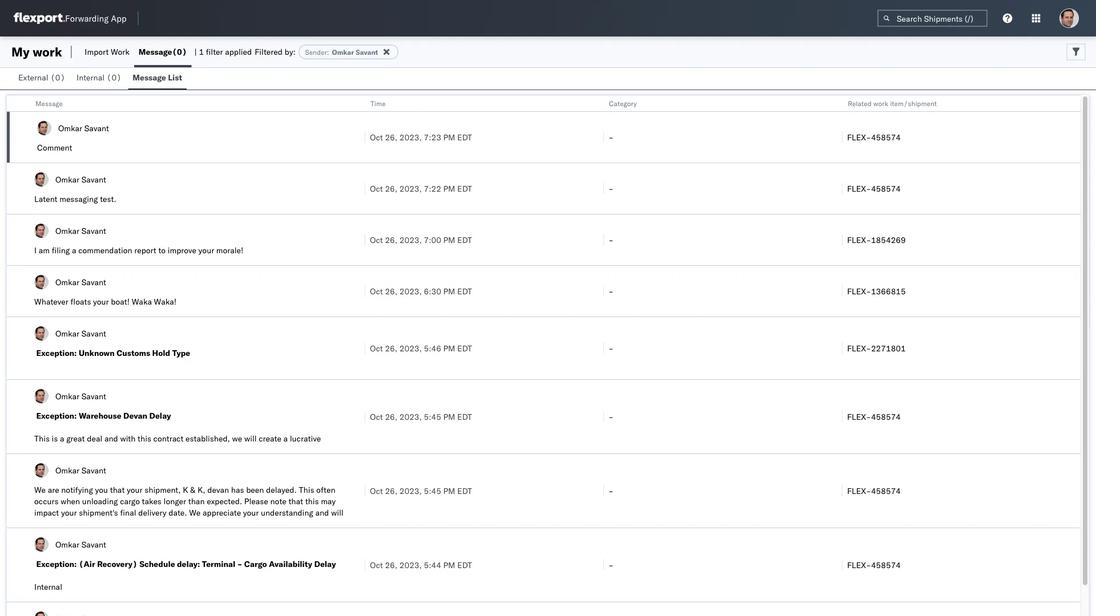 Task type: locate. For each thing, give the bounding box(es) containing it.
1 horizontal spatial a
[[72, 246, 76, 256]]

0 horizontal spatial (0)
[[50, 73, 65, 83]]

flex- for latent
[[847, 184, 871, 194]]

oct for latent
[[370, 184, 383, 194]]

you
[[95, 485, 108, 495], [62, 520, 74, 530]]

(0) left |
[[172, 47, 187, 57]]

delivery
[[138, 508, 166, 518]]

this left the 'often'
[[299, 485, 314, 495]]

5 458574 from the top
[[871, 560, 901, 570]]

omkar up (air
[[55, 540, 79, 550]]

4 26, from the top
[[385, 286, 397, 296]]

delayed.
[[266, 485, 297, 495]]

your left boat!
[[93, 297, 109, 307]]

unknown
[[79, 348, 115, 358]]

8 edt from the top
[[457, 560, 472, 570]]

flex- 458574 for comment
[[847, 132, 901, 142]]

with down devan
[[120, 434, 136, 444]]

1 horizontal spatial work
[[873, 99, 888, 108]]

we
[[34, 485, 46, 495], [189, 508, 201, 518]]

1 horizontal spatial internal
[[77, 73, 105, 83]]

with
[[120, 434, 136, 444], [77, 520, 92, 530]]

3 2023, from the top
[[400, 235, 422, 245]]

3 26, from the top
[[385, 235, 397, 245]]

3 exception: from the top
[[36, 560, 77, 570]]

1 2023, from the top
[[400, 132, 422, 142]]

0 vertical spatial will
[[244, 434, 257, 444]]

omkar up filing at the top left of page
[[55, 226, 79, 236]]

takes
[[142, 497, 162, 507]]

omkar for whatever
[[55, 277, 79, 287]]

458574
[[871, 132, 901, 142], [871, 184, 901, 194], [871, 412, 901, 422], [871, 486, 901, 496], [871, 560, 901, 570]]

7 pm from the top
[[443, 486, 455, 496]]

6 26, from the top
[[385, 412, 397, 422]]

delay
[[149, 411, 171, 421], [314, 560, 336, 570]]

sender : omkar savant
[[305, 48, 378, 56]]

6 2023, from the top
[[400, 412, 422, 422]]

this left contract on the bottom
[[138, 434, 151, 444]]

message
[[139, 47, 172, 57], [133, 73, 166, 83], [35, 99, 63, 108]]

work
[[111, 47, 130, 57]]

great
[[66, 434, 85, 444]]

5 flex- from the top
[[847, 343, 871, 353]]

schedule
[[139, 560, 175, 570]]

8 2023, from the top
[[400, 560, 422, 570]]

3 oct from the top
[[370, 235, 383, 245]]

a right the create
[[284, 434, 288, 444]]

pm for i
[[443, 235, 455, 245]]

exception:
[[36, 348, 77, 358], [36, 411, 77, 421], [36, 560, 77, 570]]

omkar savant
[[58, 123, 109, 133], [55, 174, 106, 184], [55, 226, 106, 236], [55, 277, 106, 287], [55, 329, 106, 339], [55, 391, 106, 401], [55, 466, 106, 476], [55, 540, 106, 550]]

0 vertical spatial delay
[[149, 411, 171, 421]]

and right deal
[[104, 434, 118, 444]]

1 vertical spatial internal
[[34, 582, 62, 592]]

7 oct from the top
[[370, 486, 383, 496]]

0 horizontal spatial and
[[104, 434, 118, 444]]

whatever floats your boat! waka waka!
[[34, 297, 177, 307]]

edt for we
[[457, 486, 472, 496]]

this left may
[[305, 497, 319, 507]]

a right is
[[60, 434, 64, 444]]

delay up contract on the bottom
[[149, 411, 171, 421]]

(0) down work
[[107, 73, 121, 83]]

as
[[195, 520, 204, 530], [225, 520, 234, 530]]

message inside button
[[133, 73, 166, 83]]

2 26, from the top
[[385, 184, 397, 194]]

exception: left unknown
[[36, 348, 77, 358]]

0 vertical spatial work
[[33, 44, 62, 60]]

0 vertical spatial oct 26, 2023, 5:45 pm edt
[[370, 412, 472, 422]]

4 flex- 458574 from the top
[[847, 486, 901, 496]]

omkar for we
[[55, 466, 79, 476]]

(0) right external
[[50, 73, 65, 83]]

1 horizontal spatial and
[[315, 508, 329, 518]]

2 vertical spatial message
[[35, 99, 63, 108]]

omkar savant up filing at the top left of page
[[55, 226, 106, 236]]

resize handle column header for related work item/shipment
[[1067, 95, 1081, 617]]

1 vertical spatial this
[[299, 485, 314, 495]]

2 resize handle column header from the left
[[590, 95, 603, 617]]

5 edt from the top
[[457, 343, 472, 353]]

am
[[39, 246, 50, 256]]

7 2023, from the top
[[400, 486, 422, 496]]

1 horizontal spatial (0)
[[107, 73, 121, 83]]

1 horizontal spatial we
[[189, 508, 201, 518]]

5:46
[[424, 343, 441, 353]]

0 vertical spatial this
[[34, 434, 50, 444]]

and down may
[[315, 508, 329, 518]]

omkar
[[332, 48, 354, 56], [58, 123, 82, 133], [55, 174, 79, 184], [55, 226, 79, 236], [55, 277, 79, 287], [55, 329, 79, 339], [55, 391, 79, 401], [55, 466, 79, 476], [55, 540, 79, 550]]

latent
[[34, 194, 57, 204]]

1 horizontal spatial delay
[[314, 560, 336, 570]]

savant up commendation
[[82, 226, 106, 236]]

omkar savant for latent
[[55, 174, 106, 184]]

savant up 'whatever floats your boat! waka waka!'
[[82, 277, 106, 287]]

2 vertical spatial exception:
[[36, 560, 77, 570]]

0 horizontal spatial this
[[34, 434, 50, 444]]

pm for whatever
[[443, 286, 455, 296]]

related
[[848, 99, 872, 108]]

1 horizontal spatial this
[[299, 485, 314, 495]]

5 pm from the top
[[443, 343, 455, 353]]

1 458574 from the top
[[871, 132, 901, 142]]

messaging
[[59, 194, 98, 204]]

resize handle column header
[[351, 95, 365, 617], [590, 95, 603, 617], [828, 95, 842, 617], [1067, 95, 1081, 617]]

1 vertical spatial that
[[289, 497, 303, 507]]

internal for internal (0)
[[77, 73, 105, 83]]

this
[[34, 434, 50, 444], [299, 485, 314, 495]]

7 edt from the top
[[457, 486, 472, 496]]

k
[[183, 485, 188, 495]]

1 pm from the top
[[443, 132, 455, 142]]

oct for we
[[370, 486, 383, 496]]

filter
[[206, 47, 223, 57]]

omkar down floats
[[55, 329, 79, 339]]

0 vertical spatial internal
[[77, 73, 105, 83]]

internal (0)
[[77, 73, 121, 83]]

7 26, from the top
[[385, 486, 397, 496]]

savant up 'warehouse'
[[82, 391, 106, 401]]

0 horizontal spatial work
[[33, 44, 62, 60]]

oct 26, 2023, 5:46 pm edt
[[370, 343, 472, 353]]

2 2023, from the top
[[400, 184, 422, 194]]

1 flex- from the top
[[847, 132, 871, 142]]

1 vertical spatial will
[[331, 508, 343, 518]]

flex- for exception:
[[847, 343, 871, 353]]

1 horizontal spatial as
[[225, 520, 234, 530]]

omkar up comment
[[58, 123, 82, 133]]

savant down internal (0) button at top left
[[84, 123, 109, 133]]

2023, for whatever
[[400, 286, 422, 296]]

5 26, from the top
[[385, 343, 397, 353]]

0 vertical spatial with
[[120, 434, 136, 444]]

omkar savant for exception:
[[55, 329, 106, 339]]

we down than
[[189, 508, 201, 518]]

omkar up floats
[[55, 277, 79, 287]]

exception: up is
[[36, 411, 77, 421]]

1 horizontal spatial this
[[305, 497, 319, 507]]

5 oct from the top
[[370, 343, 383, 353]]

4 resize handle column header from the left
[[1067, 95, 1081, 617]]

edt for i
[[457, 235, 472, 245]]

we up occurs
[[34, 485, 46, 495]]

by:
[[285, 47, 296, 57]]

7 flex- from the top
[[847, 486, 871, 496]]

recovery)
[[97, 560, 137, 570]]

2 oct 26, 2023, 5:45 pm edt from the top
[[370, 486, 472, 496]]

as down appreciate
[[225, 520, 234, 530]]

filing
[[52, 246, 70, 256]]

shipment's
[[79, 508, 118, 518]]

1 vertical spatial oct 26, 2023, 5:45 pm edt
[[370, 486, 472, 496]]

work for my
[[33, 44, 62, 60]]

0 vertical spatial and
[[104, 434, 118, 444]]

my
[[11, 44, 30, 60]]

458574 for latent
[[871, 184, 901, 194]]

2 pm from the top
[[443, 184, 455, 194]]

my work
[[11, 44, 62, 60]]

2 edt from the top
[[457, 184, 472, 194]]

you right update
[[62, 520, 74, 530]]

5 2023, from the top
[[400, 343, 422, 353]]

omkar savant up notifying
[[55, 466, 106, 476]]

i
[[34, 246, 37, 256]]

oct for exception:
[[370, 343, 383, 353]]

4 2023, from the top
[[400, 286, 422, 296]]

create
[[259, 434, 281, 444]]

delay right availability
[[314, 560, 336, 570]]

internal inside button
[[77, 73, 105, 83]]

1 vertical spatial 5:45
[[424, 486, 441, 496]]

1 vertical spatial and
[[315, 508, 329, 518]]

- for comment
[[609, 132, 614, 142]]

4 oct from the top
[[370, 286, 383, 296]]

savant up unknown
[[82, 329, 106, 339]]

| 1 filter applied filtered by:
[[194, 47, 296, 57]]

7:00
[[424, 235, 441, 245]]

0 horizontal spatial this
[[138, 434, 151, 444]]

oct
[[370, 132, 383, 142], [370, 184, 383, 194], [370, 235, 383, 245], [370, 286, 383, 296], [370, 343, 383, 353], [370, 412, 383, 422], [370, 486, 383, 496], [370, 560, 383, 570]]

4 flex- from the top
[[847, 286, 871, 296]]

a right filing at the top left of page
[[72, 246, 76, 256]]

update
[[34, 520, 60, 530]]

latent messaging test.
[[34, 194, 116, 204]]

message list button
[[128, 67, 187, 90]]

resize handle column header for category
[[828, 95, 842, 617]]

2 flex- from the top
[[847, 184, 871, 194]]

(0) for message (0)
[[172, 47, 187, 57]]

your
[[198, 246, 214, 256], [93, 297, 109, 307], [127, 485, 142, 495], [61, 508, 77, 518], [243, 508, 259, 518], [142, 520, 158, 530]]

3 flex- from the top
[[847, 235, 871, 245]]

omkar savant up unknown
[[55, 329, 106, 339]]

savant
[[356, 48, 378, 56], [84, 123, 109, 133], [82, 174, 106, 184], [82, 226, 106, 236], [82, 277, 106, 287], [82, 329, 106, 339], [82, 391, 106, 401], [82, 466, 106, 476], [82, 540, 106, 550]]

terminal
[[202, 560, 235, 570]]

8 oct from the top
[[370, 560, 383, 570]]

you up unloading on the bottom left of the page
[[95, 485, 108, 495]]

message for (0)
[[139, 47, 172, 57]]

- for whatever
[[609, 286, 614, 296]]

and inside this is a great deal and with this contract established, we will create a lucrative partnership.
[[104, 434, 118, 444]]

warehouse
[[79, 411, 121, 421]]

1 vertical spatial message
[[133, 73, 166, 83]]

with inside this is a great deal and with this contract established, we will create a lucrative partnership.
[[120, 434, 136, 444]]

2 as from the left
[[225, 520, 234, 530]]

savant up test.
[[82, 174, 106, 184]]

0 vertical spatial 5:45
[[424, 412, 441, 422]]

devan
[[123, 411, 147, 421]]

category
[[609, 99, 637, 108]]

external (0)
[[18, 73, 65, 83]]

- for exception:
[[609, 343, 614, 353]]

and
[[104, 434, 118, 444], [315, 508, 329, 518]]

omkar up latent messaging test.
[[55, 174, 79, 184]]

8 flex- from the top
[[847, 560, 871, 570]]

forwarding
[[65, 13, 109, 24]]

pm for exception:
[[443, 343, 455, 353]]

omkar savant up comment
[[58, 123, 109, 133]]

is
[[52, 434, 58, 444]]

1 edt from the top
[[457, 132, 472, 142]]

message left the list
[[133, 73, 166, 83]]

1 horizontal spatial you
[[95, 485, 108, 495]]

message down external (0) button
[[35, 99, 63, 108]]

oct for i
[[370, 235, 383, 245]]

work right the related
[[873, 99, 888, 108]]

this left is
[[34, 434, 50, 444]]

26, for comment
[[385, 132, 397, 142]]

a
[[72, 246, 76, 256], [60, 434, 64, 444], [284, 434, 288, 444]]

will inside this is a great deal and with this contract established, we will create a lucrative partnership.
[[244, 434, 257, 444]]

import work
[[85, 47, 130, 57]]

that up understanding
[[289, 497, 303, 507]]

omkar savant up floats
[[55, 277, 106, 287]]

will right we
[[244, 434, 257, 444]]

2 oct from the top
[[370, 184, 383, 194]]

1 horizontal spatial that
[[289, 497, 303, 507]]

2 458574 from the top
[[871, 184, 901, 194]]

omkar up notifying
[[55, 466, 79, 476]]

0 vertical spatial message
[[139, 47, 172, 57]]

1 exception: from the top
[[36, 348, 77, 358]]

2 flex- 458574 from the top
[[847, 184, 901, 194]]

3 edt from the top
[[457, 235, 472, 245]]

savant up notifying
[[82, 466, 106, 476]]

0 horizontal spatial that
[[110, 485, 125, 495]]

0 horizontal spatial delay
[[149, 411, 171, 421]]

work
[[33, 44, 62, 60], [873, 99, 888, 108]]

1 vertical spatial you
[[62, 520, 74, 530]]

2 exception: from the top
[[36, 411, 77, 421]]

omkar for latent
[[55, 174, 79, 184]]

1 vertical spatial with
[[77, 520, 92, 530]]

1 vertical spatial this
[[305, 497, 319, 507]]

flex- for whatever
[[847, 286, 871, 296]]

exception: for exception: warehouse devan delay
[[36, 411, 77, 421]]

0 horizontal spatial will
[[244, 434, 257, 444]]

message for list
[[133, 73, 166, 83]]

comment
[[37, 143, 72, 153]]

3 pm from the top
[[443, 235, 455, 245]]

k,
[[198, 485, 205, 495]]

savant for comment
[[84, 123, 109, 133]]

0 horizontal spatial with
[[77, 520, 92, 530]]

shipment
[[160, 520, 193, 530]]

omkar savant up messaging on the top
[[55, 174, 106, 184]]

with left the
[[77, 520, 92, 530]]

4 pm from the top
[[443, 286, 455, 296]]

appreciate
[[203, 508, 241, 518]]

0 vertical spatial this
[[138, 434, 151, 444]]

edt for whatever
[[457, 286, 472, 296]]

exception: left (air
[[36, 560, 77, 570]]

will down may
[[331, 508, 343, 518]]

1 oct 26, 2023, 5:45 pm edt from the top
[[370, 412, 472, 422]]

0 horizontal spatial internal
[[34, 582, 62, 592]]

message up message list at left top
[[139, 47, 172, 57]]

1 oct from the top
[[370, 132, 383, 142]]

lucrative
[[290, 434, 321, 444]]

4 edt from the top
[[457, 286, 472, 296]]

exception: (air recovery) schedule delay: terminal - cargo availability delay
[[36, 560, 336, 570]]

savant for exception:
[[82, 329, 106, 339]]

edt
[[457, 132, 472, 142], [457, 184, 472, 194], [457, 235, 472, 245], [457, 286, 472, 296], [457, 343, 472, 353], [457, 412, 472, 422], [457, 486, 472, 496], [457, 560, 472, 570]]

1 flex- 458574 from the top
[[847, 132, 901, 142]]

1 horizontal spatial will
[[331, 508, 343, 518]]

that up cargo
[[110, 485, 125, 495]]

this
[[138, 434, 151, 444], [305, 497, 319, 507]]

oct 26, 2023, 5:45 pm edt
[[370, 412, 472, 422], [370, 486, 472, 496]]

0 vertical spatial exception:
[[36, 348, 77, 358]]

- for latent
[[609, 184, 614, 194]]

edt for latent
[[457, 184, 472, 194]]

with inside we are notifying you that your shipment, k & k, devan has been delayed. this often occurs when unloading cargo takes longer than expected. please note that this may impact your shipment's final delivery date. we appreciate your understanding and will update you with the status of your shipment as soon as possible.
[[77, 520, 92, 530]]

4 458574 from the top
[[871, 486, 901, 496]]

as left soon
[[195, 520, 204, 530]]

8 26, from the top
[[385, 560, 397, 570]]

0 horizontal spatial as
[[195, 520, 204, 530]]

1 26, from the top
[[385, 132, 397, 142]]

0 vertical spatial we
[[34, 485, 46, 495]]

1 vertical spatial exception:
[[36, 411, 77, 421]]

1 horizontal spatial with
[[120, 434, 136, 444]]

1 vertical spatial work
[[873, 99, 888, 108]]

work up external (0)
[[33, 44, 62, 60]]

will inside we are notifying you that your shipment, k & k, devan has been delayed. this often occurs when unloading cargo takes longer than expected. please note that this may impact your shipment's final delivery date. we appreciate your understanding and will update you with the status of your shipment as soon as possible.
[[331, 508, 343, 518]]

related work item/shipment
[[848, 99, 937, 108]]

1 resize handle column header from the left
[[351, 95, 365, 617]]

import
[[85, 47, 109, 57]]

this is a great deal and with this contract established, we will create a lucrative partnership.
[[34, 434, 321, 455]]

-
[[609, 132, 614, 142], [609, 184, 614, 194], [609, 235, 614, 245], [609, 286, 614, 296], [609, 343, 614, 353], [609, 412, 614, 422], [609, 486, 614, 496], [237, 560, 242, 570], [609, 560, 614, 570]]

flex-
[[847, 132, 871, 142], [847, 184, 871, 194], [847, 235, 871, 245], [847, 286, 871, 296], [847, 343, 871, 353], [847, 412, 871, 422], [847, 486, 871, 496], [847, 560, 871, 570]]

0 horizontal spatial we
[[34, 485, 46, 495]]

omkar savant for comment
[[58, 123, 109, 133]]

2 horizontal spatial (0)
[[172, 47, 187, 57]]

3 resize handle column header from the left
[[828, 95, 842, 617]]

your left morale! on the top
[[198, 246, 214, 256]]

may
[[321, 497, 336, 507]]



Task type: vqa. For each thing, say whether or not it's contained in the screenshot.
the left the ready
no



Task type: describe. For each thing, give the bounding box(es) containing it.
26, for i
[[385, 235, 397, 245]]

1 as from the left
[[195, 520, 204, 530]]

message (0)
[[139, 47, 187, 57]]

flex- 458574 for latent
[[847, 184, 901, 194]]

applied
[[225, 47, 252, 57]]

partnership.
[[34, 445, 79, 455]]

i am filing a commendation report to improve your morale!
[[34, 246, 243, 256]]

savant for we
[[82, 466, 106, 476]]

this inside we are notifying you that your shipment, k & k, devan has been delayed. this often occurs when unloading cargo takes longer than expected. please note that this may impact your shipment's final delivery date. we appreciate your understanding and will update you with the status of your shipment as soon as possible.
[[305, 497, 319, 507]]

been
[[246, 485, 264, 495]]

8 pm from the top
[[443, 560, 455, 570]]

3 458574 from the top
[[871, 412, 901, 422]]

savant for i
[[82, 226, 106, 236]]

final
[[120, 508, 136, 518]]

omkar savant for whatever
[[55, 277, 106, 287]]

whatever
[[34, 297, 68, 307]]

5 flex- 458574 from the top
[[847, 560, 901, 570]]

omkar up 'warehouse'
[[55, 391, 79, 401]]

458574 for we
[[871, 486, 901, 496]]

1854269
[[871, 235, 906, 245]]

2 5:45 from the top
[[424, 486, 441, 496]]

we are notifying you that your shipment, k & k, devan has been delayed. this often occurs when unloading cargo takes longer than expected. please note that this may impact your shipment's final delivery date. we appreciate your understanding and will update you with the status of your shipment as soon as possible.
[[34, 485, 343, 530]]

2023, for we
[[400, 486, 422, 496]]

and inside we are notifying you that your shipment, k & k, devan has been delayed. this often occurs when unloading cargo takes longer than expected. please note that this may impact your shipment's final delivery date. we appreciate your understanding and will update you with the status of your shipment as soon as possible.
[[315, 508, 329, 518]]

exception: unknown customs hold type
[[36, 348, 190, 358]]

devan
[[207, 485, 229, 495]]

pm for comment
[[443, 132, 455, 142]]

oct 26, 2023, 6:30 pm edt
[[370, 286, 472, 296]]

oct 26, 2023, 7:23 pm edt
[[370, 132, 472, 142]]

type
[[172, 348, 190, 358]]

0 horizontal spatial a
[[60, 434, 64, 444]]

understanding
[[261, 508, 313, 518]]

flex- 1366815
[[847, 286, 906, 296]]

flex- 2271801
[[847, 343, 906, 353]]

6 flex- from the top
[[847, 412, 871, 422]]

0 vertical spatial that
[[110, 485, 125, 495]]

(0) for external (0)
[[50, 73, 65, 83]]

date.
[[169, 508, 187, 518]]

0 horizontal spatial you
[[62, 520, 74, 530]]

your up cargo
[[127, 485, 142, 495]]

cargo
[[244, 560, 267, 570]]

omkar savant up (air
[[55, 540, 106, 550]]

availability
[[269, 560, 312, 570]]

the
[[94, 520, 106, 530]]

customs
[[117, 348, 150, 358]]

waka!
[[154, 297, 177, 307]]

26, for latent
[[385, 184, 397, 194]]

0 vertical spatial you
[[95, 485, 108, 495]]

flex- for we
[[847, 486, 871, 496]]

occurs
[[34, 497, 59, 507]]

to
[[158, 246, 166, 256]]

please
[[244, 497, 268, 507]]

pm for we
[[443, 486, 455, 496]]

expected.
[[207, 497, 242, 507]]

6:30
[[424, 286, 441, 296]]

your down delivery
[[142, 520, 158, 530]]

1 5:45 from the top
[[424, 412, 441, 422]]

omkar savant for i
[[55, 226, 106, 236]]

flex- for comment
[[847, 132, 871, 142]]

contract
[[153, 434, 184, 444]]

2023, for comment
[[400, 132, 422, 142]]

resize handle column header for time
[[590, 95, 603, 617]]

commendation
[[78, 246, 132, 256]]

flexport. image
[[14, 13, 65, 24]]

notifying
[[61, 485, 93, 495]]

oct for comment
[[370, 132, 383, 142]]

soon
[[206, 520, 223, 530]]

2271801
[[871, 343, 906, 353]]

flex- 1854269
[[847, 235, 906, 245]]

this inside this is a great deal and with this contract established, we will create a lucrative partnership.
[[34, 434, 50, 444]]

2023, for latent
[[400, 184, 422, 194]]

6 oct from the top
[[370, 412, 383, 422]]

edt for exception:
[[457, 343, 472, 353]]

improve
[[168, 246, 196, 256]]

savant for whatever
[[82, 277, 106, 287]]

boat!
[[111, 297, 130, 307]]

resize handle column header for message
[[351, 95, 365, 617]]

test.
[[100, 194, 116, 204]]

5:44
[[424, 560, 441, 570]]

1 vertical spatial delay
[[314, 560, 336, 570]]

often
[[316, 485, 335, 495]]

:
[[327, 48, 329, 56]]

flex- 458574 for we
[[847, 486, 901, 496]]

deal
[[87, 434, 102, 444]]

unloading
[[82, 497, 118, 507]]

flex- for i
[[847, 235, 871, 245]]

delay:
[[177, 560, 200, 570]]

pm for latent
[[443, 184, 455, 194]]

this inside we are notifying you that your shipment, k & k, devan has been delayed. this often occurs when unloading cargo takes longer than expected. please note that this may impact your shipment's final delivery date. we appreciate your understanding and will update you with the status of your shipment as soon as possible.
[[299, 485, 314, 495]]

omkar for i
[[55, 226, 79, 236]]

exception: for exception: unknown customs hold type
[[36, 348, 77, 358]]

omkar savant for we
[[55, 466, 106, 476]]

oct for whatever
[[370, 286, 383, 296]]

possible.
[[236, 520, 269, 530]]

external (0) button
[[14, 67, 72, 90]]

your down when
[[61, 508, 77, 518]]

26, for whatever
[[385, 286, 397, 296]]

458574 for comment
[[871, 132, 901, 142]]

3 flex- 458574 from the top
[[847, 412, 901, 422]]

app
[[111, 13, 127, 24]]

shipment,
[[145, 485, 181, 495]]

are
[[48, 485, 59, 495]]

longer
[[164, 497, 186, 507]]

omkar for comment
[[58, 123, 82, 133]]

than
[[188, 497, 205, 507]]

oct 26, 2023, 5:44 pm edt
[[370, 560, 472, 570]]

internal (0) button
[[72, 67, 128, 90]]

note
[[270, 497, 286, 507]]

hold
[[152, 348, 170, 358]]

omkar savant up 'warehouse'
[[55, 391, 106, 401]]

1366815
[[871, 286, 906, 296]]

- for we
[[609, 486, 614, 496]]

report
[[134, 246, 156, 256]]

waka
[[132, 297, 152, 307]]

1 vertical spatial we
[[189, 508, 201, 518]]

list
[[168, 73, 182, 83]]

forwarding app
[[65, 13, 127, 24]]

edt for comment
[[457, 132, 472, 142]]

established,
[[186, 434, 230, 444]]

oct 26, 2023, 7:22 pm edt
[[370, 184, 472, 194]]

(air
[[79, 560, 95, 570]]

exception: for exception: (air recovery) schedule delay: terminal - cargo availability delay
[[36, 560, 77, 570]]

omkar right :
[[332, 48, 354, 56]]

cargo
[[120, 497, 140, 507]]

external
[[18, 73, 48, 83]]

forwarding app link
[[14, 13, 127, 24]]

item/shipment
[[890, 99, 937, 108]]

your up possible.
[[243, 508, 259, 518]]

Search Shipments (/) text field
[[878, 10, 988, 27]]

6 pm from the top
[[443, 412, 455, 422]]

floats
[[71, 297, 91, 307]]

26, for exception:
[[385, 343, 397, 353]]

this inside this is a great deal and with this contract established, we will create a lucrative partnership.
[[138, 434, 151, 444]]

savant up (air
[[82, 540, 106, 550]]

1
[[199, 47, 204, 57]]

internal for internal
[[34, 582, 62, 592]]

savant right :
[[356, 48, 378, 56]]

2023, for exception:
[[400, 343, 422, 353]]

work for related
[[873, 99, 888, 108]]

omkar for exception:
[[55, 329, 79, 339]]

2023, for i
[[400, 235, 422, 245]]

6 edt from the top
[[457, 412, 472, 422]]

exception: warehouse devan delay
[[36, 411, 171, 421]]

2 horizontal spatial a
[[284, 434, 288, 444]]

26, for we
[[385, 486, 397, 496]]

(0) for internal (0)
[[107, 73, 121, 83]]

- for i
[[609, 235, 614, 245]]

savant for latent
[[82, 174, 106, 184]]

impact
[[34, 508, 59, 518]]

import work button
[[80, 37, 134, 67]]

7:22
[[424, 184, 441, 194]]

message list
[[133, 73, 182, 83]]

has
[[231, 485, 244, 495]]

when
[[61, 497, 80, 507]]

status
[[108, 520, 130, 530]]



